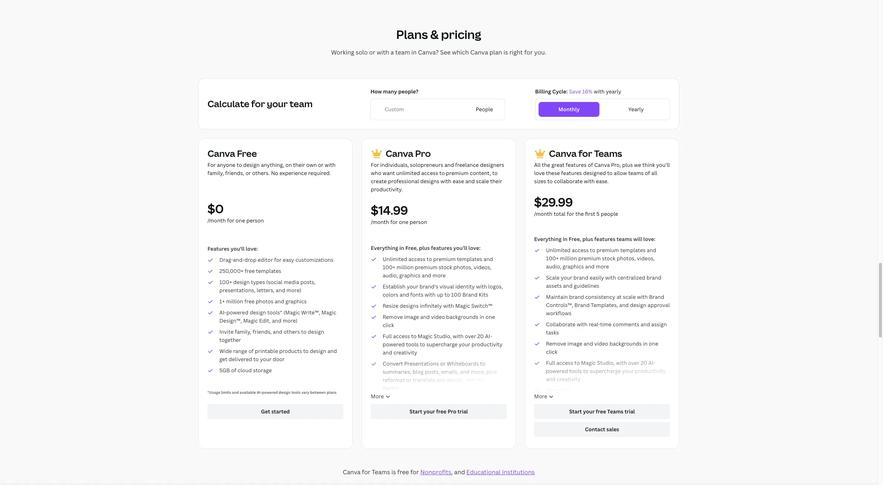 Task type: locate. For each thing, give the bounding box(es) containing it.
is
[[504, 48, 508, 57], [391, 469, 396, 477]]

2 horizontal spatial for
[[524, 48, 533, 57]]

canva?
[[418, 48, 439, 57]]

1 vertical spatial is
[[391, 469, 396, 477]]

pricing
[[441, 26, 481, 42]]

teams
[[372, 469, 390, 477]]

1 horizontal spatial for
[[410, 469, 419, 477]]

1 horizontal spatial is
[[504, 48, 508, 57]]

1 vertical spatial canva
[[343, 469, 361, 477]]

see
[[440, 48, 451, 57]]

0 vertical spatial canva
[[470, 48, 488, 57]]

is right plan at the right of the page
[[504, 48, 508, 57]]

free
[[397, 469, 409, 477]]

or
[[369, 48, 375, 57]]

is left the free
[[391, 469, 396, 477]]

educational
[[466, 469, 501, 477]]

working solo or with a team in canva? see which canva plan is right for you.
[[331, 48, 546, 57]]

which
[[452, 48, 469, 57]]

for left teams
[[362, 469, 370, 477]]

canva
[[470, 48, 488, 57], [343, 469, 361, 477]]

canva left plan at the right of the page
[[470, 48, 488, 57]]

a
[[391, 48, 394, 57]]

for
[[524, 48, 533, 57], [362, 469, 370, 477], [410, 469, 419, 477]]

for left you.
[[524, 48, 533, 57]]

canva for teams is free for nonprofits , and educational institutions
[[343, 469, 535, 477]]

canva left teams
[[343, 469, 361, 477]]

0 vertical spatial is
[[504, 48, 508, 57]]

you.
[[534, 48, 546, 57]]

for right the free
[[410, 469, 419, 477]]

in
[[411, 48, 417, 57]]

nonprofits link
[[420, 469, 451, 477]]



Task type: describe. For each thing, give the bounding box(es) containing it.
solo
[[356, 48, 368, 57]]

plans & pricing
[[396, 26, 481, 42]]

plans
[[396, 26, 428, 42]]

,
[[451, 469, 453, 477]]

plan
[[490, 48, 502, 57]]

0 horizontal spatial for
[[362, 469, 370, 477]]

team
[[395, 48, 410, 57]]

and
[[454, 469, 465, 477]]

1 horizontal spatial canva
[[470, 48, 488, 57]]

right
[[510, 48, 523, 57]]

institutions
[[502, 469, 535, 477]]

with
[[377, 48, 389, 57]]

educational institutions link
[[466, 469, 535, 477]]

&
[[430, 26, 439, 42]]

working
[[331, 48, 354, 57]]

0 horizontal spatial is
[[391, 469, 396, 477]]

nonprofits
[[420, 469, 451, 477]]

0 horizontal spatial canva
[[343, 469, 361, 477]]



Task type: vqa. For each thing, say whether or not it's contained in the screenshot.
print
no



